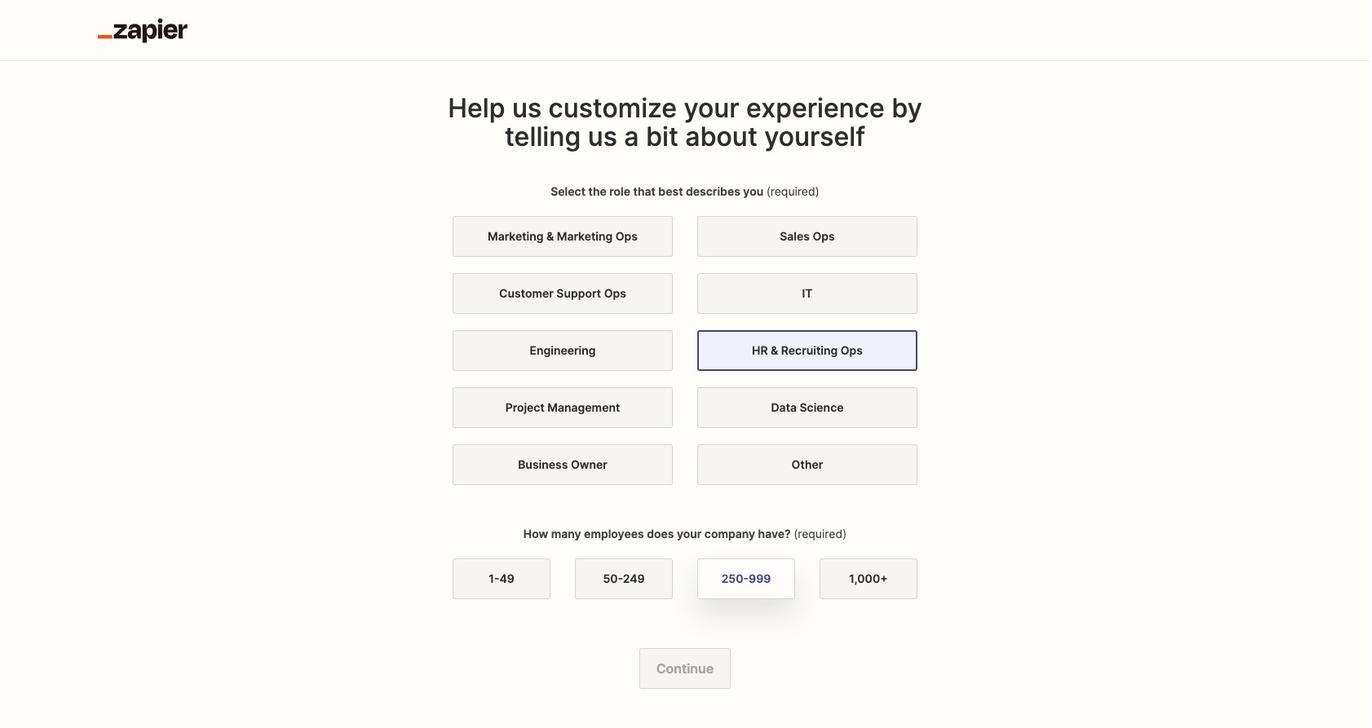 Task type: describe. For each thing, give the bounding box(es) containing it.
management
[[547, 400, 620, 414]]

& for marketing
[[546, 229, 554, 243]]

marketing & marketing ops
[[488, 229, 638, 243]]

1 marketing from the left
[[488, 229, 544, 243]]

support
[[556, 286, 601, 300]]

ops down role
[[615, 229, 638, 243]]

data
[[771, 400, 797, 414]]

bit
[[646, 121, 678, 153]]

owner
[[571, 458, 607, 471]]

how
[[523, 527, 548, 541]]

business owner
[[518, 458, 607, 471]]

project management
[[505, 400, 620, 414]]

company
[[704, 527, 755, 541]]

50-249
[[603, 572, 645, 586]]

1-
[[489, 572, 499, 586]]

select the role that best describes you required
[[551, 184, 815, 198]]

how many employees does your company have? required
[[523, 527, 843, 541]]

recruiting
[[781, 343, 838, 357]]

business
[[518, 458, 568, 471]]

1,000+
[[849, 572, 888, 586]]

it
[[802, 286, 813, 300]]

yourself
[[764, 121, 865, 153]]

have?
[[758, 527, 791, 541]]

science
[[800, 400, 844, 414]]

your inside option group
[[677, 527, 702, 541]]

best
[[658, 184, 683, 198]]

& for hr
[[771, 343, 778, 357]]

required for how many employees does your company have? required
[[798, 527, 843, 541]]

option group containing select the role that best describes you
[[453, 183, 917, 502]]

50-
[[603, 572, 623, 586]]

ops right recruiting
[[841, 343, 863, 357]]

1-49
[[489, 572, 514, 586]]

hr & recruiting ops
[[752, 343, 863, 357]]

hr
[[752, 343, 768, 357]]

by
[[892, 92, 922, 124]]

telling
[[505, 121, 581, 153]]



Task type: vqa. For each thing, say whether or not it's contained in the screenshot.
'How many employees does your company have? required' at the bottom of the page
yes



Task type: locate. For each thing, give the bounding box(es) containing it.
continue
[[656, 661, 714, 677]]

project
[[505, 400, 545, 414]]

a
[[624, 121, 639, 153]]

0 vertical spatial option group
[[453, 183, 917, 502]]

0 horizontal spatial marketing
[[488, 229, 544, 243]]

your
[[684, 92, 739, 124], [677, 527, 702, 541]]

required right have? at the right bottom of the page
[[798, 527, 843, 541]]

required for select the role that best describes you required
[[770, 184, 815, 198]]

marketing down the
[[557, 229, 613, 243]]

experience
[[746, 92, 885, 124]]

us
[[512, 92, 542, 124], [588, 121, 617, 153]]

sales ops
[[780, 229, 835, 243]]

249
[[623, 572, 645, 586]]

customize
[[548, 92, 677, 124]]

0 vertical spatial required
[[770, 184, 815, 198]]

your right the does
[[677, 527, 702, 541]]

required
[[770, 184, 815, 198], [798, 527, 843, 541]]

0 horizontal spatial us
[[512, 92, 542, 124]]

option group
[[453, 183, 917, 502], [453, 526, 917, 616]]

ops right sales
[[813, 229, 835, 243]]

engineering
[[530, 343, 596, 357]]

describes
[[686, 184, 740, 198]]

2 marketing from the left
[[557, 229, 613, 243]]

ops
[[615, 229, 638, 243], [813, 229, 835, 243], [604, 286, 626, 300], [841, 343, 863, 357]]

250-999
[[721, 572, 771, 586]]

customer support ops
[[499, 286, 626, 300]]

that
[[633, 184, 656, 198]]

us left a
[[588, 121, 617, 153]]

required right you
[[770, 184, 815, 198]]

other
[[792, 458, 823, 471]]

marketing up customer
[[488, 229, 544, 243]]

many
[[551, 527, 581, 541]]

does
[[647, 527, 674, 541]]

your inside 'help us customize your experience by telling us a bit about yourself'
[[684, 92, 739, 124]]

1 vertical spatial your
[[677, 527, 702, 541]]

0 horizontal spatial &
[[546, 229, 554, 243]]

marketing
[[488, 229, 544, 243], [557, 229, 613, 243]]

1 vertical spatial required
[[798, 527, 843, 541]]

customer
[[499, 286, 554, 300]]

select
[[551, 184, 586, 198]]

sales
[[780, 229, 810, 243]]

continue button
[[639, 648, 731, 689]]

1 horizontal spatial marketing
[[557, 229, 613, 243]]

ops right support
[[604, 286, 626, 300]]

help
[[448, 92, 505, 124]]

49
[[499, 572, 514, 586]]

250-
[[721, 572, 749, 586]]

&
[[546, 229, 554, 243], [771, 343, 778, 357]]

1 horizontal spatial us
[[588, 121, 617, 153]]

1 vertical spatial option group
[[453, 526, 917, 616]]

us right "help"
[[512, 92, 542, 124]]

2 option group from the top
[[453, 526, 917, 616]]

your right bit
[[684, 92, 739, 124]]

& down select
[[546, 229, 554, 243]]

the
[[588, 184, 607, 198]]

& right hr
[[771, 343, 778, 357]]

role
[[609, 184, 630, 198]]

0 vertical spatial your
[[684, 92, 739, 124]]

data science
[[771, 400, 844, 414]]

about
[[685, 121, 757, 153]]

help us customize your experience by telling us a bit about yourself
[[448, 92, 922, 153]]

0 vertical spatial &
[[546, 229, 554, 243]]

999
[[749, 572, 771, 586]]

1 horizontal spatial &
[[771, 343, 778, 357]]

1 vertical spatial &
[[771, 343, 778, 357]]

option group containing how many employees does your company have?
[[453, 526, 917, 616]]

employees
[[584, 527, 644, 541]]

1 option group from the top
[[453, 183, 917, 502]]

you
[[743, 184, 763, 198]]



